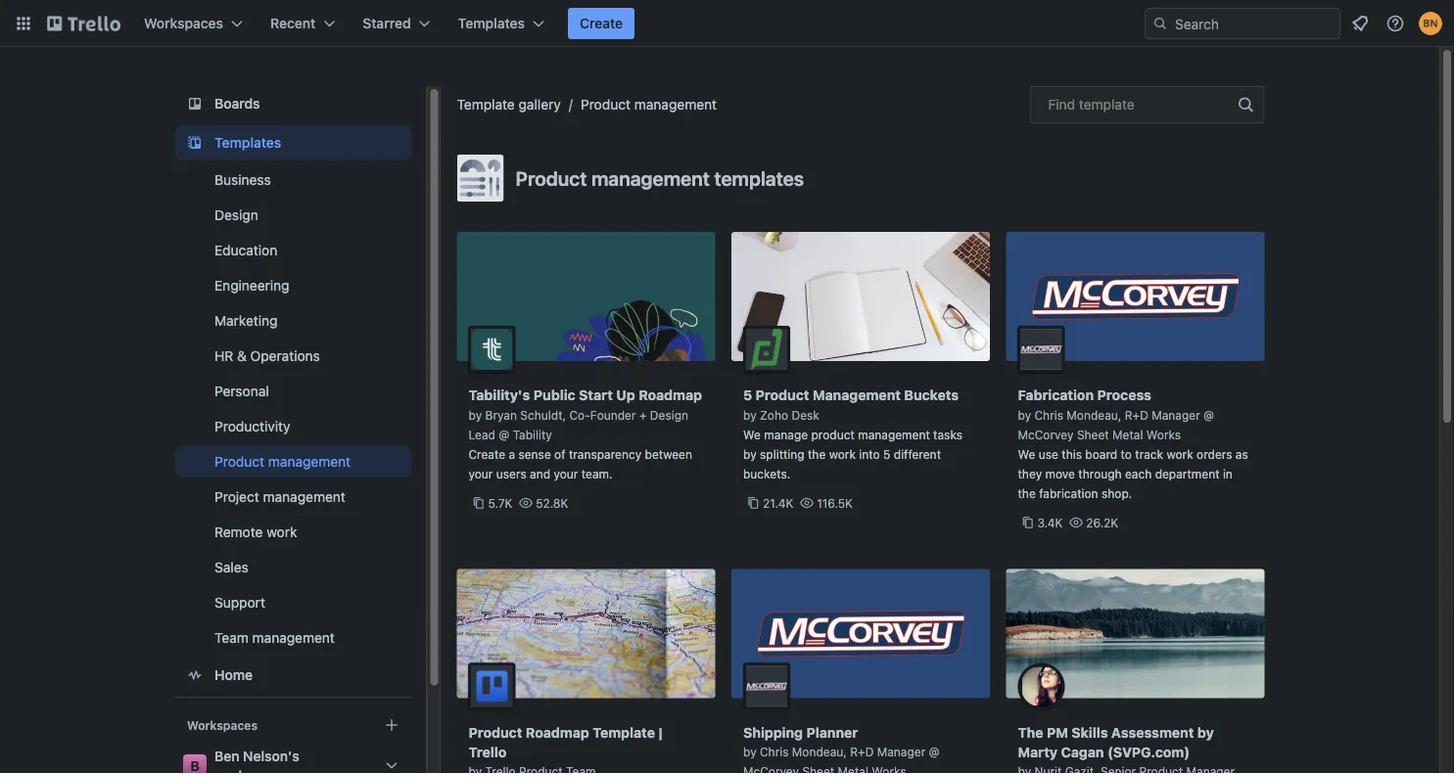 Task type: locate. For each thing, give the bounding box(es) containing it.
manage
[[764, 428, 808, 442]]

chris inside the shipping planner by chris mondeau, r+d manager @ mccorvey sheet metal works
[[760, 746, 789, 759]]

through
[[1078, 467, 1122, 481]]

chris mondeau, r+d manager @ mccorvey sheet metal works image
[[1018, 326, 1065, 373], [743, 663, 790, 710]]

0 horizontal spatial sheet
[[802, 765, 834, 774]]

different
[[894, 447, 941, 461]]

@
[[1204, 408, 1214, 422], [499, 428, 509, 442], [929, 746, 940, 759]]

mccorvey inside the shipping planner by chris mondeau, r+d manager @ mccorvey sheet metal works
[[743, 765, 799, 774]]

1 vertical spatial we
[[1018, 447, 1035, 461]]

metal inside the shipping planner by chris mondeau, r+d manager @ mccorvey sheet metal works
[[838, 765, 868, 774]]

template
[[457, 96, 515, 113], [593, 725, 655, 741]]

manager for planner
[[877, 746, 926, 759]]

chris inside fabrication process by chris mondeau, r+d manager @ mccorvey sheet metal works we use this board to track work orders as they move through each department in the fabrication shop.
[[1035, 408, 1063, 422]]

product management link down "productivity" link
[[175, 447, 411, 478]]

planner
[[806, 725, 858, 741]]

your down of
[[554, 467, 578, 481]]

into
[[859, 447, 880, 461]]

mondeau, inside fabrication process by chris mondeau, r+d manager @ mccorvey sheet metal works we use this board to track work orders as they move through each department in the fabrication shop.
[[1067, 408, 1122, 422]]

1 vertical spatial works
[[872, 765, 906, 774]]

remote work link
[[175, 517, 411, 548]]

0 vertical spatial mccorvey
[[1018, 428, 1074, 442]]

the down "product"
[[808, 447, 826, 461]]

trello product team image
[[469, 663, 516, 710]]

open information menu image
[[1386, 14, 1405, 33]]

metal inside fabrication process by chris mondeau, r+d manager @ mccorvey sheet metal works we use this board to track work orders as they move through each department in the fabrication shop.
[[1112, 428, 1143, 442]]

0 horizontal spatial product management
[[214, 454, 350, 470]]

work down project management
[[266, 524, 297, 541]]

we inside fabrication process by chris mondeau, r+d manager @ mccorvey sheet metal works we use this board to track work orders as they move through each department in the fabrication shop.
[[1018, 447, 1035, 461]]

Find template field
[[1030, 86, 1265, 123]]

1 vertical spatial templates
[[214, 135, 281, 151]]

roadmap inside product roadmap template | trello
[[526, 725, 589, 741]]

0 vertical spatial template
[[457, 96, 515, 113]]

mccorvey up use
[[1018, 428, 1074, 442]]

1 vertical spatial r+d
[[850, 746, 874, 759]]

1 horizontal spatial manager
[[1152, 408, 1200, 422]]

ben
[[214, 749, 239, 765]]

search image
[[1153, 16, 1168, 31]]

r+d down process
[[1125, 408, 1148, 422]]

0 vertical spatial workspaces
[[144, 15, 223, 31]]

up
[[616, 387, 635, 403]]

product right gallery
[[581, 96, 631, 113]]

1 horizontal spatial mondeau,
[[1067, 408, 1122, 422]]

0 horizontal spatial we
[[743, 428, 761, 442]]

1 horizontal spatial your
[[554, 467, 578, 481]]

1 horizontal spatial product management
[[581, 96, 717, 113]]

sheet inside the shipping planner by chris mondeau, r+d manager @ mccorvey sheet metal works
[[802, 765, 834, 774]]

0 horizontal spatial product management link
[[175, 447, 411, 478]]

2 horizontal spatial work
[[1167, 447, 1193, 461]]

1 horizontal spatial create
[[580, 15, 623, 31]]

1 horizontal spatial roadmap
[[639, 387, 702, 403]]

management
[[634, 96, 717, 113], [591, 166, 710, 189], [858, 428, 930, 442], [268, 454, 350, 470], [262, 489, 345, 505], [252, 630, 334, 646]]

0 horizontal spatial your
[[469, 467, 493, 481]]

product
[[811, 428, 855, 442]]

0 vertical spatial product management
[[581, 96, 717, 113]]

mondeau, for process
[[1067, 408, 1122, 422]]

create
[[580, 15, 623, 31], [469, 447, 505, 461]]

0 vertical spatial sheet
[[1077, 428, 1109, 442]]

0 vertical spatial 5
[[743, 387, 752, 403]]

by down fabrication
[[1018, 408, 1031, 422]]

5 down zoho desk icon at the right top
[[743, 387, 752, 403]]

founder
[[590, 408, 636, 422]]

template
[[1079, 96, 1135, 113]]

1 vertical spatial chris
[[760, 746, 789, 759]]

chris mondeau, r+d manager @ mccorvey sheet metal works image for shipping planner
[[743, 663, 790, 710]]

0 horizontal spatial work
[[266, 524, 297, 541]]

by left "zoho"
[[743, 408, 757, 422]]

move
[[1045, 467, 1075, 481]]

r+d down planner
[[850, 746, 874, 759]]

chris for shipping
[[760, 746, 789, 759]]

sheet inside fabrication process by chris mondeau, r+d manager @ mccorvey sheet metal works we use this board to track work orders as they move through each department in the fabrication shop.
[[1077, 428, 1109, 442]]

and
[[530, 467, 550, 481]]

1 horizontal spatial work
[[829, 447, 856, 461]]

1 vertical spatial chris mondeau, r+d manager @ mccorvey sheet metal works image
[[743, 663, 790, 710]]

template inside product roadmap template | trello
[[593, 725, 655, 741]]

workspaces up "board" icon
[[144, 15, 223, 31]]

1 horizontal spatial design
[[650, 408, 688, 422]]

manager inside fabrication process by chris mondeau, r+d manager @ mccorvey sheet metal works we use this board to track work orders as they move through each department in the fabrication shop.
[[1152, 408, 1200, 422]]

0 vertical spatial templates
[[458, 15, 525, 31]]

personal
[[214, 383, 269, 400]]

product management templates
[[516, 166, 804, 189]]

project
[[214, 489, 259, 505]]

mccorvey inside fabrication process by chris mondeau, r+d manager @ mccorvey sheet metal works we use this board to track work orders as they move through each department in the fabrication shop.
[[1018, 428, 1074, 442]]

skills
[[1072, 725, 1108, 741]]

back to home image
[[47, 8, 120, 39]]

home link
[[175, 658, 411, 693]]

board image
[[183, 92, 206, 116]]

they
[[1018, 467, 1042, 481]]

your
[[469, 467, 493, 481], [554, 467, 578, 481]]

by down shipping
[[743, 746, 757, 759]]

boards link
[[175, 86, 411, 121]]

0 horizontal spatial metal
[[838, 765, 868, 774]]

works inside fabrication process by chris mondeau, r+d manager @ mccorvey sheet metal works we use this board to track work orders as they move through each department in the fabrication shop.
[[1146, 428, 1181, 442]]

0 vertical spatial mondeau,
[[1067, 408, 1122, 422]]

product management
[[581, 96, 717, 113], [214, 454, 350, 470]]

1 vertical spatial @
[[499, 428, 509, 442]]

@ for fabrication
[[1204, 408, 1214, 422]]

sheet up board
[[1077, 428, 1109, 442]]

product management link up product management templates
[[581, 96, 717, 113]]

the down they
[[1018, 487, 1036, 500]]

1 horizontal spatial product management link
[[581, 96, 717, 113]]

1 horizontal spatial mccorvey
[[1018, 428, 1074, 442]]

@ inside fabrication process by chris mondeau, r+d manager @ mccorvey sheet metal works we use this board to track work orders as they move through each department in the fabrication shop.
[[1204, 408, 1214, 422]]

transparency
[[569, 447, 642, 461]]

product up "trello" at bottom
[[469, 725, 522, 741]]

sheet for process
[[1077, 428, 1109, 442]]

your left users
[[469, 467, 493, 481]]

1 horizontal spatial the
[[1018, 487, 1036, 500]]

design
[[214, 207, 258, 223], [650, 408, 688, 422]]

0 vertical spatial roadmap
[[639, 387, 702, 403]]

work up department
[[1167, 447, 1193, 461]]

workspaces
[[144, 15, 223, 31], [187, 719, 257, 732]]

0 vertical spatial metal
[[1112, 428, 1143, 442]]

templates up "business"
[[214, 135, 281, 151]]

1 horizontal spatial sheet
[[1077, 428, 1109, 442]]

0 vertical spatial product management link
[[581, 96, 717, 113]]

r+d for planner
[[850, 746, 874, 759]]

buckets.
[[743, 467, 790, 481]]

1 horizontal spatial templates
[[458, 15, 525, 31]]

1 vertical spatial metal
[[838, 765, 868, 774]]

1 vertical spatial manager
[[877, 746, 926, 759]]

5.7k
[[488, 496, 513, 510]]

|
[[658, 725, 662, 741]]

templates link
[[175, 125, 411, 161]]

template left |
[[593, 725, 655, 741]]

chris mondeau, r+d manager @ mccorvey sheet metal works image up shipping
[[743, 663, 790, 710]]

ben nelson's workspace
[[214, 749, 299, 774]]

0 horizontal spatial the
[[808, 447, 826, 461]]

the
[[808, 447, 826, 461], [1018, 487, 1036, 500]]

@ inside tability's public start up roadmap by bryan schuldt, co-founder + design lead @ tability create a sense of transparency between your users and your team.
[[499, 428, 509, 442]]

0 horizontal spatial chris
[[760, 746, 789, 759]]

we down "zoho"
[[743, 428, 761, 442]]

0 vertical spatial works
[[1146, 428, 1181, 442]]

design down "business"
[[214, 207, 258, 223]]

roadmap
[[639, 387, 702, 403], [526, 725, 589, 741]]

fabrication process by chris mondeau, r+d manager @ mccorvey sheet metal works we use this board to track work orders as they move through each department in the fabrication shop.
[[1018, 387, 1248, 500]]

metal
[[1112, 428, 1143, 442], [838, 765, 868, 774]]

metal for planner
[[838, 765, 868, 774]]

primary element
[[0, 0, 1454, 47]]

0 vertical spatial create
[[580, 15, 623, 31]]

1 vertical spatial template
[[593, 725, 655, 741]]

by up buckets.
[[743, 447, 757, 461]]

by inside the pm skills assessment by marty cagan (svpg.com)
[[1197, 725, 1214, 741]]

manager inside the shipping planner by chris mondeau, r+d manager @ mccorvey sheet metal works
[[877, 746, 926, 759]]

buckets
[[904, 387, 959, 403]]

team management link
[[175, 623, 411, 654]]

operations
[[250, 348, 320, 364]]

we up they
[[1018, 447, 1035, 461]]

template gallery link
[[457, 96, 561, 113]]

product management up project management
[[214, 454, 350, 470]]

@ inside the shipping planner by chris mondeau, r+d manager @ mccorvey sheet metal works
[[929, 746, 940, 759]]

mondeau, down process
[[1067, 408, 1122, 422]]

1 vertical spatial design
[[650, 408, 688, 422]]

0 horizontal spatial roadmap
[[526, 725, 589, 741]]

1 vertical spatial 5
[[883, 447, 890, 461]]

1 horizontal spatial template
[[593, 725, 655, 741]]

template left gallery
[[457, 96, 515, 113]]

1 vertical spatial create
[[469, 447, 505, 461]]

(svpg.com)
[[1107, 744, 1190, 760]]

fabrication
[[1018, 387, 1094, 403]]

@ for shipping
[[929, 746, 940, 759]]

the inside 5 product management buckets by zoho desk we manage product management tasks by splitting the work into 5 different buckets.
[[808, 447, 826, 461]]

0 vertical spatial chris
[[1035, 408, 1063, 422]]

business link
[[175, 165, 411, 196]]

0 vertical spatial we
[[743, 428, 761, 442]]

users
[[496, 467, 527, 481]]

r+d inside fabrication process by chris mondeau, r+d manager @ mccorvey sheet metal works we use this board to track work orders as they move through each department in the fabrication shop.
[[1125, 408, 1148, 422]]

manager for process
[[1152, 408, 1200, 422]]

2 horizontal spatial @
[[1204, 408, 1214, 422]]

boards
[[214, 95, 260, 112]]

schuldt,
[[520, 408, 566, 422]]

product up "zoho"
[[756, 387, 809, 403]]

metal down planner
[[838, 765, 868, 774]]

by up lead
[[469, 408, 482, 422]]

1 horizontal spatial we
[[1018, 447, 1035, 461]]

1 vertical spatial sheet
[[802, 765, 834, 774]]

design right +
[[650, 408, 688, 422]]

work down "product"
[[829, 447, 856, 461]]

0 horizontal spatial r+d
[[850, 746, 874, 759]]

0 vertical spatial manager
[[1152, 408, 1200, 422]]

1 horizontal spatial metal
[[1112, 428, 1143, 442]]

product roadmap template | trello
[[469, 725, 662, 760]]

0 horizontal spatial works
[[872, 765, 906, 774]]

0 horizontal spatial 5
[[743, 387, 752, 403]]

116.5k
[[817, 496, 853, 510]]

2 vertical spatial @
[[929, 746, 940, 759]]

5
[[743, 387, 752, 403], [883, 447, 890, 461]]

works inside the shipping planner by chris mondeau, r+d manager @ mccorvey sheet metal works
[[872, 765, 906, 774]]

support link
[[175, 588, 411, 619]]

mccorvey for fabrication
[[1018, 428, 1074, 442]]

work
[[829, 447, 856, 461], [1167, 447, 1193, 461], [266, 524, 297, 541]]

product management up product management templates
[[581, 96, 717, 113]]

works
[[1146, 428, 1181, 442], [872, 765, 906, 774]]

1 vertical spatial mondeau,
[[792, 746, 847, 759]]

1 horizontal spatial chris
[[1035, 408, 1063, 422]]

tability's
[[469, 387, 530, 403]]

track
[[1135, 447, 1163, 461]]

1 vertical spatial roadmap
[[526, 725, 589, 741]]

0 horizontal spatial @
[[499, 428, 509, 442]]

0 horizontal spatial chris mondeau, r+d manager @ mccorvey sheet metal works image
[[743, 663, 790, 710]]

0 vertical spatial design
[[214, 207, 258, 223]]

product management icon image
[[457, 155, 504, 202]]

tability
[[513, 428, 552, 442]]

education link
[[175, 235, 411, 266]]

chris mondeau, r+d manager @ mccorvey sheet metal works image up fabrication
[[1018, 326, 1065, 373]]

mondeau, inside the shipping planner by chris mondeau, r+d manager @ mccorvey sheet metal works
[[792, 746, 847, 759]]

as
[[1236, 447, 1248, 461]]

chris down shipping
[[760, 746, 789, 759]]

mccorvey down shipping
[[743, 765, 799, 774]]

marty
[[1018, 744, 1058, 760]]

5 right 'into' in the bottom right of the page
[[883, 447, 890, 461]]

52.8k
[[536, 496, 568, 510]]

by right assessment
[[1197, 725, 1214, 741]]

find template
[[1048, 96, 1135, 113]]

0 horizontal spatial mondeau,
[[792, 746, 847, 759]]

r+d inside the shipping planner by chris mondeau, r+d manager @ mccorvey sheet metal works
[[850, 746, 874, 759]]

workspaces up ben
[[187, 719, 257, 732]]

create inside tability's public start up roadmap by bryan schuldt, co-founder + design lead @ tability create a sense of transparency between your users and your team.
[[469, 447, 505, 461]]

mccorvey for shipping
[[743, 765, 799, 774]]

productivity link
[[175, 411, 411, 443]]

nelson's
[[242, 749, 299, 765]]

r+d for process
[[1125, 408, 1148, 422]]

0 vertical spatial chris mondeau, r+d manager @ mccorvey sheet metal works image
[[1018, 326, 1065, 373]]

mondeau, down planner
[[792, 746, 847, 759]]

remote
[[214, 524, 262, 541]]

bryan schuldt, co-founder + design lead @ tability image
[[469, 326, 516, 373]]

we
[[743, 428, 761, 442], [1018, 447, 1035, 461]]

0 vertical spatial r+d
[[1125, 408, 1148, 422]]

sheet for planner
[[802, 765, 834, 774]]

chris down fabrication
[[1035, 408, 1063, 422]]

0 horizontal spatial create
[[469, 447, 505, 461]]

we inside 5 product management buckets by zoho desk we manage product management tasks by splitting the work into 5 different buckets.
[[743, 428, 761, 442]]

shipping
[[743, 725, 803, 741]]

the inside fabrication process by chris mondeau, r+d manager @ mccorvey sheet metal works we use this board to track work orders as they move through each department in the fabrication shop.
[[1018, 487, 1036, 500]]

metal up to
[[1112, 428, 1143, 442]]

sales
[[214, 560, 248, 576]]

each
[[1125, 467, 1152, 481]]

manager
[[1152, 408, 1200, 422], [877, 746, 926, 759]]

1 vertical spatial the
[[1018, 487, 1036, 500]]

education
[[214, 242, 277, 259]]

1 horizontal spatial @
[[929, 746, 940, 759]]

sheet down planner
[[802, 765, 834, 774]]

trello
[[469, 744, 507, 760]]

&
[[237, 348, 246, 364]]

1 vertical spatial product management
[[214, 454, 350, 470]]

1 horizontal spatial r+d
[[1125, 408, 1148, 422]]

1 horizontal spatial works
[[1146, 428, 1181, 442]]

0 vertical spatial @
[[1204, 408, 1214, 422]]

0 horizontal spatial mccorvey
[[743, 765, 799, 774]]

lead
[[469, 428, 495, 442]]

1 vertical spatial mccorvey
[[743, 765, 799, 774]]

work inside fabrication process by chris mondeau, r+d manager @ mccorvey sheet metal works we use this board to track work orders as they move through each department in the fabrication shop.
[[1167, 447, 1193, 461]]

department
[[1155, 467, 1220, 481]]

0 horizontal spatial template
[[457, 96, 515, 113]]

templates up template gallery
[[458, 15, 525, 31]]

template board image
[[183, 131, 206, 155]]

0 horizontal spatial manager
[[877, 746, 926, 759]]

0 vertical spatial the
[[808, 447, 826, 461]]

0 horizontal spatial design
[[214, 207, 258, 223]]

1 horizontal spatial chris mondeau, r+d manager @ mccorvey sheet metal works image
[[1018, 326, 1065, 373]]



Task type: vqa. For each thing, say whether or not it's contained in the screenshot.


Task type: describe. For each thing, give the bounding box(es) containing it.
in
[[1223, 467, 1233, 481]]

product inside 5 product management buckets by zoho desk we manage product management tasks by splitting the work into 5 different buckets.
[[756, 387, 809, 403]]

board
[[1085, 447, 1117, 461]]

management inside 5 product management buckets by zoho desk we manage product management tasks by splitting the work into 5 different buckets.
[[858, 428, 930, 442]]

engineering
[[214, 278, 289, 294]]

by inside the shipping planner by chris mondeau, r+d manager @ mccorvey sheet metal works
[[743, 746, 757, 759]]

starred button
[[351, 8, 442, 39]]

workspaces inside dropdown button
[[144, 15, 223, 31]]

by inside tability's public start up roadmap by bryan schuldt, co-founder + design lead @ tability create a sense of transparency between your users and your team.
[[469, 408, 482, 422]]

desk
[[792, 408, 819, 422]]

recent
[[270, 15, 316, 31]]

engineering link
[[175, 270, 411, 302]]

templates
[[714, 166, 804, 189]]

chris for fabrication
[[1035, 408, 1063, 422]]

team
[[214, 630, 248, 646]]

hr & operations
[[214, 348, 320, 364]]

splitting
[[760, 447, 805, 461]]

zoho
[[760, 408, 788, 422]]

tability's public start up roadmap by bryan schuldt, co-founder + design lead @ tability create a sense of transparency between your users and your team.
[[469, 387, 702, 481]]

workspaces button
[[132, 8, 255, 39]]

mondeau, for planner
[[792, 746, 847, 759]]

templates inside dropdown button
[[458, 15, 525, 31]]

create button
[[568, 8, 635, 39]]

3.4k
[[1037, 516, 1063, 530]]

1 vertical spatial product management link
[[175, 447, 411, 478]]

hr & operations link
[[175, 341, 411, 372]]

fabrication
[[1039, 487, 1098, 500]]

pm
[[1047, 725, 1068, 741]]

nurit gazit, senior product manager image
[[1018, 663, 1065, 710]]

design inside design link
[[214, 207, 258, 223]]

sense
[[518, 447, 551, 461]]

by inside fabrication process by chris mondeau, r+d manager @ mccorvey sheet metal works we use this board to track work orders as they move through each department in the fabrication shop.
[[1018, 408, 1031, 422]]

2 your from the left
[[554, 467, 578, 481]]

roadmap inside tability's public start up roadmap by bryan schuldt, co-founder + design lead @ tability create a sense of transparency between your users and your team.
[[639, 387, 702, 403]]

sales link
[[175, 552, 411, 584]]

team management
[[214, 630, 334, 646]]

1 vertical spatial workspaces
[[187, 719, 257, 732]]

personal link
[[175, 376, 411, 407]]

works for planner
[[872, 765, 906, 774]]

product roadmap template | trello link
[[457, 569, 715, 774]]

orders
[[1197, 447, 1232, 461]]

create a workspace image
[[379, 714, 403, 737]]

0 notifications image
[[1348, 12, 1372, 35]]

start
[[579, 387, 613, 403]]

+
[[639, 408, 647, 422]]

ben nelson's workspace link
[[175, 741, 411, 774]]

home
[[214, 667, 252, 683]]

find
[[1048, 96, 1075, 113]]

home image
[[183, 664, 206, 687]]

create inside button
[[580, 15, 623, 31]]

metal for process
[[1112, 428, 1143, 442]]

use
[[1039, 447, 1058, 461]]

21.4k
[[763, 496, 794, 510]]

design link
[[175, 200, 411, 231]]

assessment
[[1111, 725, 1194, 741]]

management
[[813, 387, 901, 403]]

1 your from the left
[[469, 467, 493, 481]]

hr
[[214, 348, 233, 364]]

product up project
[[214, 454, 264, 470]]

design inside tability's public start up roadmap by bryan schuldt, co-founder + design lead @ tability create a sense of transparency between your users and your team.
[[650, 408, 688, 422]]

product inside product roadmap template | trello
[[469, 725, 522, 741]]

project management link
[[175, 482, 411, 513]]

template gallery
[[457, 96, 561, 113]]

zoho desk image
[[743, 326, 790, 373]]

remote work
[[214, 524, 297, 541]]

1 horizontal spatial 5
[[883, 447, 890, 461]]

tasks
[[933, 428, 963, 442]]

co-
[[569, 408, 590, 422]]

Search field
[[1168, 9, 1340, 38]]

chris mondeau, r+d manager @ mccorvey sheet metal works image for fabrication process
[[1018, 326, 1065, 373]]

shipping planner by chris mondeau, r+d manager @ mccorvey sheet metal works
[[743, 725, 940, 774]]

0 horizontal spatial templates
[[214, 135, 281, 151]]

26.2k
[[1086, 516, 1118, 530]]

the pm skills assessment by marty cagan (svpg.com)
[[1018, 725, 1214, 760]]

works for process
[[1146, 428, 1181, 442]]

of
[[554, 447, 566, 461]]

5 product management buckets by zoho desk we manage product management tasks by splitting the work into 5 different buckets.
[[743, 387, 963, 481]]

bryan
[[485, 408, 517, 422]]

ben nelson (bennelson96) image
[[1419, 12, 1442, 35]]

a
[[509, 447, 515, 461]]

product right product management icon
[[516, 166, 587, 189]]

gallery
[[519, 96, 561, 113]]

team.
[[581, 467, 613, 481]]

productivity
[[214, 419, 290, 435]]

cagan
[[1061, 744, 1104, 760]]

work inside 5 product management buckets by zoho desk we manage product management tasks by splitting the work into 5 different buckets.
[[829, 447, 856, 461]]

to
[[1121, 447, 1132, 461]]



